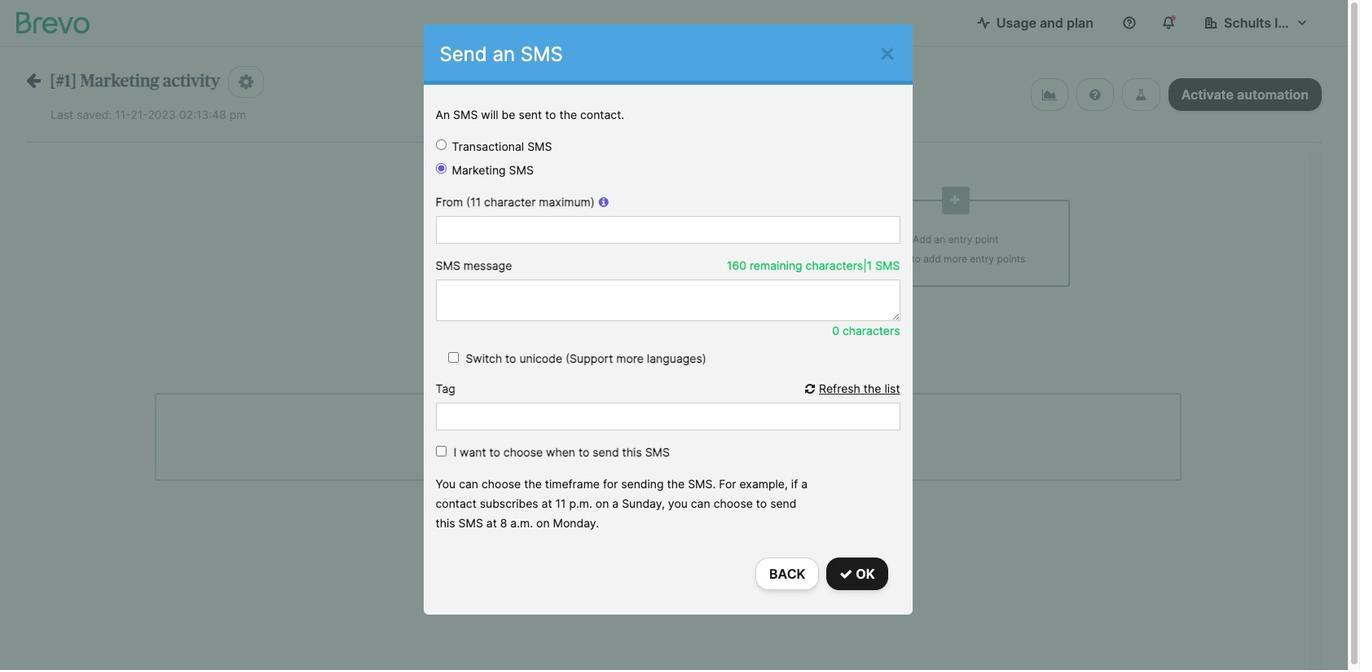 Task type: locate. For each thing, give the bounding box(es) containing it.
1 vertical spatial marketing
[[452, 163, 506, 177]]

marketing down transactional
[[452, 163, 506, 177]]

send
[[440, 42, 487, 66]]

None text field
[[436, 216, 900, 244], [436, 280, 900, 322], [436, 403, 900, 431], [436, 216, 900, 244], [436, 280, 900, 322], [436, 403, 900, 431]]

transactional
[[452, 140, 524, 153]]

add
[[924, 253, 941, 265]]

activate
[[1182, 86, 1234, 103]]

0 horizontal spatial an
[[493, 42, 515, 66]]

sending
[[621, 477, 664, 491]]

contact
[[650, 233, 686, 245]]

0 horizontal spatial marketing
[[80, 73, 159, 90]]

1 horizontal spatial can
[[691, 497, 711, 511]]

1 horizontal spatial a
[[801, 477, 808, 491]]

choose up subscribes
[[482, 477, 521, 491]]

plan
[[1067, 15, 1094, 31]]

an inside the add an entry point click to add more entry points
[[935, 233, 946, 245]]

and
[[1040, 15, 1064, 31]]

message
[[464, 259, 512, 273]]

to
[[545, 108, 556, 122], [912, 253, 921, 265], [505, 352, 516, 366], [490, 445, 500, 459], [579, 445, 590, 459], [756, 497, 767, 511]]

at left 8
[[487, 516, 497, 530]]

the up add new conditions link
[[671, 426, 686, 439]]

languages)
[[647, 352, 707, 366]]

0 horizontal spatial a
[[612, 497, 619, 511]]

at
[[542, 497, 552, 511], [487, 516, 497, 530]]

2023
[[148, 108, 176, 121]]

entry
[[949, 233, 973, 245], [970, 253, 995, 265]]

an for add
[[935, 233, 946, 245]]

add down &
[[614, 445, 636, 459]]

0 vertical spatial this
[[622, 445, 642, 459]]

0 vertical spatial at
[[542, 497, 552, 511]]

0 horizontal spatial at
[[487, 516, 497, 530]]

1 vertical spatial this
[[436, 516, 455, 530]]

None radio
[[436, 140, 446, 150]]

choose
[[504, 445, 543, 459], [482, 477, 521, 491], [714, 497, 753, 511]]

1 vertical spatial can
[[691, 497, 711, 511]]

can down sms.
[[691, 497, 711, 511]]

sms down "transactional sms"
[[509, 163, 534, 177]]

for
[[719, 477, 737, 491]]

the up the you at bottom
[[667, 477, 685, 491]]

to right switch
[[505, 352, 516, 366]]

refresh image
[[805, 383, 819, 395]]

click
[[886, 253, 909, 265]]

entry down point
[[970, 253, 995, 265]]

add
[[913, 233, 932, 245], [614, 445, 636, 459]]

back
[[770, 566, 806, 582]]

0 vertical spatial add
[[913, 233, 932, 245]]

sms inside the you can choose the timeframe for sending the sms. for example, if a contact subscribes at 11 p.m. on a sunday, you can choose to send this sms at 8 a.m. on monday.
[[459, 516, 483, 530]]

(support
[[566, 352, 613, 366]]

1 vertical spatial add
[[614, 445, 636, 459]]

0 vertical spatial an
[[493, 42, 515, 66]]

1 vertical spatial on
[[536, 516, 550, 530]]

sms down restart
[[645, 445, 670, 459]]

this down contact
[[436, 516, 455, 530]]

the
[[560, 108, 577, 122], [864, 382, 882, 396], [671, 426, 686, 439], [524, 477, 542, 491], [667, 477, 685, 491]]

restart
[[634, 426, 668, 439]]

on
[[596, 497, 609, 511], [536, 516, 550, 530]]

add new conditions link
[[614, 445, 722, 459]]

1
[[867, 259, 872, 273]]

more right 'add'
[[944, 253, 968, 265]]

add up 'add'
[[913, 233, 932, 245]]

cog image
[[239, 73, 254, 90]]

1 vertical spatial a
[[612, 497, 619, 511]]

characters
[[843, 324, 900, 338]]

unengaged_contacts
[[565, 253, 683, 265]]

1 horizontal spatial at
[[542, 497, 552, 511]]

from (11 character maximum)
[[436, 195, 595, 209]]

a right if
[[801, 477, 808, 491]]

an right 'send'
[[493, 42, 515, 66]]

info circle image
[[599, 197, 609, 208]]

0 vertical spatial more
[[944, 253, 968, 265]]

schults inc button
[[1192, 7, 1322, 39]]

160 remaining characters| 1 sms
[[727, 259, 900, 273]]

sms.
[[688, 477, 716, 491]]

21-
[[131, 108, 148, 121]]

marketing inside [#1]                             marketing activity link
[[80, 73, 159, 90]]

0 vertical spatial on
[[596, 497, 609, 511]]

None checkbox
[[436, 446, 446, 457]]

1 vertical spatial an
[[935, 233, 946, 245]]

i
[[454, 445, 457, 459]]

add inside exit & restart the workflow add new conditions
[[614, 445, 636, 459]]

to down the example, in the bottom of the page
[[756, 497, 767, 511]]

subscribes
[[480, 497, 539, 511]]

to right 'sent' at the left of the page
[[545, 108, 556, 122]]

the left contact.
[[560, 108, 577, 122]]

to left 'add'
[[912, 253, 921, 265]]

1 vertical spatial entry
[[970, 253, 995, 265]]

can right you on the left of page
[[459, 477, 479, 491]]

a
[[801, 477, 808, 491], [612, 497, 619, 511]]

sms right an
[[453, 108, 478, 122]]

example,
[[740, 477, 788, 491]]

1 horizontal spatial send
[[770, 497, 797, 511]]

11
[[556, 497, 566, 511]]

activate automation
[[1182, 86, 1309, 103]]

monday.
[[553, 516, 599, 530]]

saved:
[[77, 108, 112, 121]]

&
[[625, 426, 632, 439]]

when
[[546, 445, 576, 459]]

an
[[493, 42, 515, 66], [935, 233, 946, 245]]

0 horizontal spatial can
[[459, 477, 479, 491]]

on right a.m. on the bottom
[[536, 516, 550, 530]]

1 vertical spatial send
[[770, 497, 797, 511]]

0 horizontal spatial add
[[614, 445, 636, 459]]

choose left 'when'
[[504, 445, 543, 459]]

a down the for
[[612, 497, 619, 511]]

0 horizontal spatial this
[[436, 516, 455, 530]]

0 vertical spatial a
[[801, 477, 808, 491]]

sms left message
[[436, 259, 460, 273]]

area chart image
[[1042, 88, 1057, 101]]

more inside the add an entry point click to add more entry points
[[944, 253, 968, 265]]

sms down contact
[[459, 516, 483, 530]]

0 vertical spatial marketing
[[80, 73, 159, 90]]

send inside the you can choose the timeframe for sending the sms. for example, if a contact subscribes at 11 p.m. on a sunday, you can choose to send this sms at 8 a.m. on monday.
[[770, 497, 797, 511]]

send down if
[[770, 497, 797, 511]]

sms message
[[436, 259, 512, 273]]

transactional sms
[[452, 140, 552, 153]]

more
[[944, 253, 968, 265], [616, 352, 644, 366]]

the left list
[[864, 382, 882, 396]]

Switch to unicode (Support more languages) checkbox
[[448, 352, 459, 363]]

[#1]
[[50, 73, 77, 90]]

entry left point
[[949, 233, 973, 245]]

if
[[791, 477, 798, 491]]

send an sms
[[440, 42, 563, 66]]

form
[[423, 137, 913, 603]]

1 horizontal spatial more
[[944, 253, 968, 265]]

sms
[[521, 42, 563, 66], [453, 108, 478, 122], [528, 140, 552, 153], [509, 163, 534, 177], [436, 259, 460, 273], [876, 259, 900, 273], [645, 445, 670, 459], [459, 516, 483, 530]]

1 horizontal spatial add
[[913, 233, 932, 245]]

this down &
[[622, 445, 642, 459]]

1 horizontal spatial an
[[935, 233, 946, 245]]

choose down for
[[714, 497, 753, 511]]

more right (support
[[616, 352, 644, 366]]

activate automation button
[[1169, 78, 1322, 111]]

0 vertical spatial send
[[593, 445, 619, 459]]

inc
[[1275, 15, 1294, 31]]

startpoint
[[757, 272, 802, 284]]

at left 11
[[542, 497, 552, 511]]

marketing up "11-"
[[80, 73, 159, 90]]

this
[[622, 445, 642, 459], [436, 516, 455, 530]]

on down the for
[[596, 497, 609, 511]]

0 characters
[[832, 324, 900, 338]]

1 vertical spatial more
[[616, 352, 644, 366]]

send down exit
[[593, 445, 619, 459]]

None radio
[[436, 163, 446, 174]]

an up 'add'
[[935, 233, 946, 245]]



Task type: describe. For each thing, give the bounding box(es) containing it.
is
[[554, 253, 562, 265]]

list
[[885, 382, 900, 396]]

an sms will be sent to the contact.
[[436, 108, 625, 122]]

characters|
[[806, 259, 867, 273]]

flask image
[[1135, 88, 1148, 101]]

remaining
[[750, 259, 803, 273]]

point
[[976, 233, 999, 245]]

160
[[727, 259, 747, 273]]

exit & restart the workflow add new conditions
[[606, 426, 731, 459]]

usage
[[997, 15, 1037, 31]]

last saved: 11-21-2023 02:13:48 pm
[[51, 108, 246, 121]]

sms up 'sent' at the left of the page
[[521, 42, 563, 66]]

refresh the list
[[819, 382, 900, 396]]

[#1]                             marketing activity link
[[26, 72, 220, 90]]

conditions
[[665, 445, 722, 459]]

0 horizontal spatial on
[[536, 516, 550, 530]]

2 vertical spatial choose
[[714, 497, 753, 511]]

[#1]                             marketing activity
[[50, 73, 220, 90]]

from
[[436, 195, 463, 209]]

new
[[639, 445, 661, 459]]

daily
[[712, 253, 734, 265]]

filter
[[528, 253, 552, 265]]

0 vertical spatial choose
[[504, 445, 543, 459]]

the up subscribes
[[524, 477, 542, 491]]

×
[[879, 36, 896, 68]]

0 horizontal spatial send
[[593, 445, 619, 459]]

you
[[436, 477, 456, 491]]

an
[[436, 108, 450, 122]]

16:10
[[686, 253, 710, 265]]

0 horizontal spatial more
[[616, 352, 644, 366]]

back button
[[756, 558, 820, 591]]

marketing sms
[[452, 163, 534, 177]]

maximum)
[[539, 195, 595, 209]]

refresh
[[819, 382, 861, 396]]

only
[[787, 253, 808, 265]]

1 horizontal spatial marketing
[[452, 163, 506, 177]]

switch
[[466, 352, 502, 366]]

question circle image
[[1090, 88, 1101, 101]]

ok button
[[827, 558, 888, 591]]

sunday,
[[622, 497, 665, 511]]

1 vertical spatial choose
[[482, 477, 521, 491]]

a.m.
[[511, 516, 533, 530]]

last
[[51, 108, 74, 121]]

activity
[[163, 73, 220, 90]]

contact filter is unengaged_contacts 16:10 daily weekdays only startpoint #1
[[528, 233, 816, 284]]

contact
[[436, 497, 477, 511]]

add inside the add an entry point click to add more entry points
[[913, 233, 932, 245]]

character
[[484, 195, 536, 209]]

usage and plan
[[997, 15, 1094, 31]]

the inside exit & restart the workflow add new conditions
[[671, 426, 686, 439]]

an for send
[[493, 42, 515, 66]]

refresh the list link
[[805, 382, 900, 396]]

this inside the you can choose the timeframe for sending the sms. for example, if a contact subscribes at 11 p.m. on a sunday, you can choose to send this sms at 8 a.m. on monday.
[[436, 516, 455, 530]]

pm
[[230, 108, 246, 121]]

points
[[997, 253, 1026, 265]]

(11
[[466, 195, 481, 209]]

sms down 'sent' at the left of the page
[[528, 140, 552, 153]]

i want to choose when to send this sms
[[454, 445, 670, 459]]

1 horizontal spatial this
[[622, 445, 642, 459]]

add an entry point click to add more entry points
[[886, 233, 1026, 265]]

be
[[502, 108, 516, 122]]

automation
[[1238, 86, 1309, 103]]

for
[[603, 477, 618, 491]]

workflow
[[689, 426, 731, 439]]

will
[[481, 108, 499, 122]]

1 horizontal spatial on
[[596, 497, 609, 511]]

timeframe
[[545, 477, 600, 491]]

to inside the you can choose the timeframe for sending the sms. for example, if a contact subscribes at 11 p.m. on a sunday, you can choose to send this sms at 8 a.m. on monday.
[[756, 497, 767, 511]]

ok
[[853, 566, 875, 582]]

02:13:48
[[179, 108, 226, 121]]

you can choose the timeframe for sending the sms. for example, if a contact subscribes at 11 p.m. on a sunday, you can choose to send this sms at 8 a.m. on monday.
[[436, 477, 808, 530]]

to right want
[[490, 445, 500, 459]]

to inside the add an entry point click to add more entry points
[[912, 253, 921, 265]]

p.m.
[[569, 497, 593, 511]]

switch to unicode (support more languages)
[[466, 352, 707, 366]]

form containing back
[[423, 137, 913, 603]]

schults
[[1224, 15, 1272, 31]]

11-
[[115, 108, 131, 121]]

sent
[[519, 108, 542, 122]]

0 vertical spatial entry
[[949, 233, 973, 245]]

tag
[[436, 382, 456, 396]]

0 vertical spatial can
[[459, 477, 479, 491]]

exit
[[606, 426, 623, 439]]

8
[[500, 516, 507, 530]]

usage and plan button
[[964, 7, 1107, 39]]

check image
[[840, 568, 853, 581]]

× button
[[879, 36, 896, 68]]

arrow left image
[[26, 72, 41, 89]]

schults inc
[[1224, 15, 1294, 31]]

1 vertical spatial at
[[487, 516, 497, 530]]

sms right 1
[[876, 259, 900, 273]]

weekdays
[[737, 253, 784, 265]]

to right 'when'
[[579, 445, 590, 459]]

0
[[832, 324, 840, 338]]

#1
[[805, 272, 816, 284]]



Task type: vqa. For each thing, say whether or not it's contained in the screenshot.
bottom on
yes



